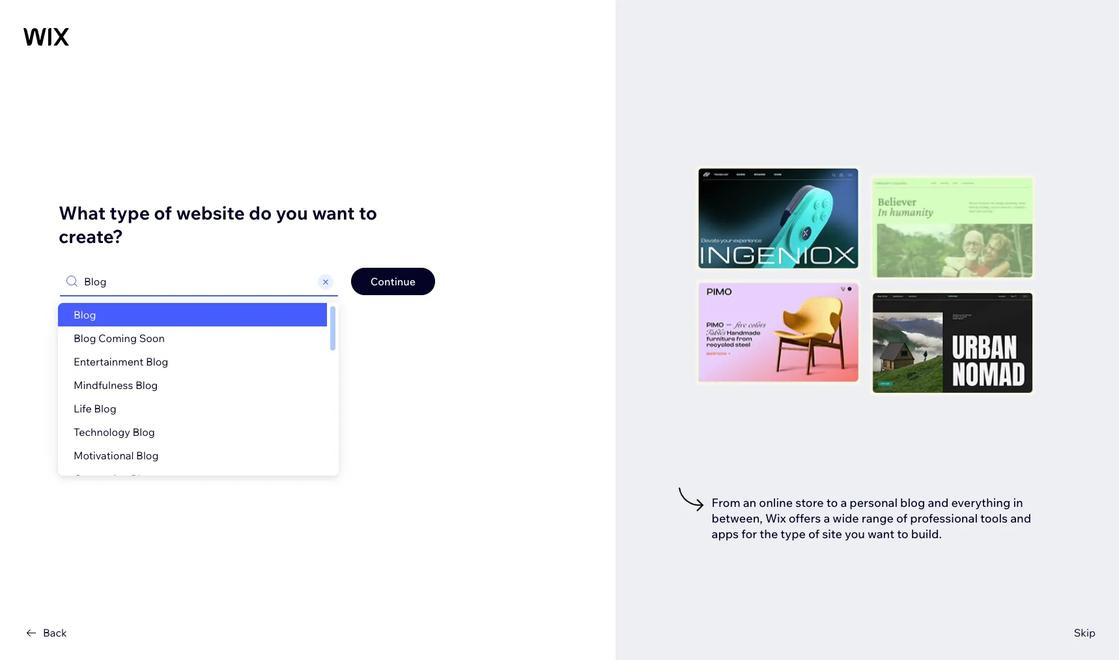 Task type: describe. For each thing, give the bounding box(es) containing it.
tools
[[981, 511, 1008, 526]]

technology
[[74, 426, 130, 439]]

create?
[[59, 225, 123, 248]]

2 vertical spatial of
[[809, 527, 820, 542]]

list box containing blog
[[58, 303, 339, 491]]

you inside from an online store to a personal blog and everything in between, wix offers a wide range of professional tools and apps for the type of site you want to build.
[[845, 527, 866, 542]]

website
[[176, 201, 245, 224]]

1 vertical spatial and
[[1011, 511, 1032, 526]]

you inside what type of website do you want to create?
[[276, 201, 308, 224]]

continue button
[[351, 268, 435, 295]]

blog left coming
[[74, 332, 96, 345]]

an
[[743, 496, 757, 511]]

build.
[[912, 527, 942, 542]]

from
[[712, 496, 741, 511]]

blog for entertainment blog
[[146, 355, 168, 368]]

life
[[74, 402, 92, 415]]

blog option
[[58, 303, 327, 327]]

back button
[[23, 625, 67, 641]]

0 vertical spatial and
[[928, 496, 949, 511]]

back
[[43, 626, 67, 639]]

Search for your business or site type field
[[80, 269, 316, 295]]

0 horizontal spatial a
[[824, 511, 831, 526]]

motivational blog
[[74, 449, 159, 462]]

blog for quarantine blog
[[131, 473, 153, 486]]

apps
[[712, 527, 739, 542]]

for
[[742, 527, 757, 542]]

1 horizontal spatial a
[[841, 496, 847, 511]]

skip
[[1075, 626, 1096, 639]]



Task type: vqa. For each thing, say whether or not it's contained in the screenshot.
bank inside the Debit cards are linked to a customer's bank account, enabling them to make purchases directly from their available funds. Debit card transactions are processed immediately, reducing the risk of fraud compared to credit cards.
no



Task type: locate. For each thing, give the bounding box(es) containing it.
0 horizontal spatial to
[[359, 201, 377, 224]]

quarantine blog
[[74, 473, 153, 486]]

want inside from an online store to a personal blog and everything in between, wix offers a wide range of professional tools and apps for the type of site you want to build.
[[868, 527, 895, 542]]

1 vertical spatial to
[[827, 496, 838, 511]]

0 horizontal spatial of
[[154, 201, 172, 224]]

site
[[823, 527, 843, 542]]

between,
[[712, 511, 763, 526]]

entertainment
[[74, 355, 144, 368]]

to
[[359, 201, 377, 224], [827, 496, 838, 511], [898, 527, 909, 542]]

type down offers
[[781, 527, 806, 542]]

1 vertical spatial you
[[845, 527, 866, 542]]

2 vertical spatial to
[[898, 527, 909, 542]]

and
[[928, 496, 949, 511], [1011, 511, 1032, 526]]

0 vertical spatial a
[[841, 496, 847, 511]]

motivational
[[74, 449, 134, 462]]

type
[[110, 201, 150, 224], [781, 527, 806, 542]]

wix
[[766, 511, 786, 526]]

blog down 'soon' on the bottom left
[[146, 355, 168, 368]]

mindfulness
[[74, 379, 133, 392]]

to inside what type of website do you want to create?
[[359, 201, 377, 224]]

want
[[312, 201, 355, 224], [868, 527, 895, 542]]

professional
[[911, 511, 978, 526]]

1 horizontal spatial type
[[781, 527, 806, 542]]

what
[[59, 201, 106, 224]]

online
[[759, 496, 793, 511]]

coming
[[98, 332, 137, 345]]

the
[[760, 527, 778, 542]]

entertainment blog
[[74, 355, 168, 368]]

blog inside option
[[74, 308, 96, 321]]

blog down motivational blog
[[131, 473, 153, 486]]

of down offers
[[809, 527, 820, 542]]

blog up motivational blog
[[133, 426, 155, 439]]

1 vertical spatial type
[[781, 527, 806, 542]]

2 horizontal spatial of
[[897, 511, 908, 526]]

continue
[[371, 275, 416, 288]]

blog down entertainment blog at the bottom left of page
[[135, 379, 158, 392]]

wide
[[833, 511, 859, 526]]

everything
[[952, 496, 1011, 511]]

offers
[[789, 511, 821, 526]]

a up site
[[824, 511, 831, 526]]

0 vertical spatial you
[[276, 201, 308, 224]]

0 vertical spatial want
[[312, 201, 355, 224]]

type up create?
[[110, 201, 150, 224]]

blog right life
[[94, 402, 116, 415]]

0 horizontal spatial want
[[312, 201, 355, 224]]

and up professional
[[928, 496, 949, 511]]

type inside what type of website do you want to create?
[[110, 201, 150, 224]]

blog for life blog
[[94, 402, 116, 415]]

1 horizontal spatial to
[[827, 496, 838, 511]]

what type of website do you want to create?
[[59, 201, 377, 248]]

blog
[[901, 496, 926, 511]]

blog for technology blog
[[133, 426, 155, 439]]

1 horizontal spatial want
[[868, 527, 895, 542]]

of down blog
[[897, 511, 908, 526]]

in
[[1014, 496, 1024, 511]]

mindfulness blog
[[74, 379, 158, 392]]

from an online store to a personal blog and everything in between, wix offers a wide range of professional tools and apps for the type of site you want to build.
[[712, 496, 1032, 542]]

life blog
[[74, 402, 116, 415]]

and down in
[[1011, 511, 1032, 526]]

0 vertical spatial type
[[110, 201, 150, 224]]

of inside what type of website do you want to create?
[[154, 201, 172, 224]]

range
[[862, 511, 894, 526]]

1 vertical spatial want
[[868, 527, 895, 542]]

blog
[[74, 308, 96, 321], [74, 332, 96, 345], [146, 355, 168, 368], [135, 379, 158, 392], [94, 402, 116, 415], [133, 426, 155, 439], [136, 449, 159, 462], [131, 473, 153, 486]]

personal
[[850, 496, 898, 511]]

blog coming soon
[[74, 332, 165, 345]]

soon
[[139, 332, 165, 345]]

you down wide
[[845, 527, 866, 542]]

0 horizontal spatial and
[[928, 496, 949, 511]]

blog for motivational blog
[[136, 449, 159, 462]]

skip button
[[1075, 625, 1096, 641]]

you right do
[[276, 201, 308, 224]]

0 horizontal spatial you
[[276, 201, 308, 224]]

blog for mindfulness blog
[[135, 379, 158, 392]]

1 vertical spatial of
[[897, 511, 908, 526]]

type inside from an online store to a personal blog and everything in between, wix offers a wide range of professional tools and apps for the type of site you want to build.
[[781, 527, 806, 542]]

0 vertical spatial of
[[154, 201, 172, 224]]

blog down technology blog
[[136, 449, 159, 462]]

1 vertical spatial a
[[824, 511, 831, 526]]

2 horizontal spatial to
[[898, 527, 909, 542]]

a
[[841, 496, 847, 511], [824, 511, 831, 526]]

1 horizontal spatial and
[[1011, 511, 1032, 526]]

list box
[[58, 303, 339, 491]]

technology blog
[[74, 426, 155, 439]]

of
[[154, 201, 172, 224], [897, 511, 908, 526], [809, 527, 820, 542]]

a up wide
[[841, 496, 847, 511]]

store
[[796, 496, 824, 511]]

do
[[249, 201, 272, 224]]

1 horizontal spatial you
[[845, 527, 866, 542]]

you
[[276, 201, 308, 224], [845, 527, 866, 542]]

0 horizontal spatial type
[[110, 201, 150, 224]]

blog up blog coming soon
[[74, 308, 96, 321]]

1 horizontal spatial of
[[809, 527, 820, 542]]

0 vertical spatial to
[[359, 201, 377, 224]]

of left the website
[[154, 201, 172, 224]]

quarantine
[[74, 473, 128, 486]]

want inside what type of website do you want to create?
[[312, 201, 355, 224]]



